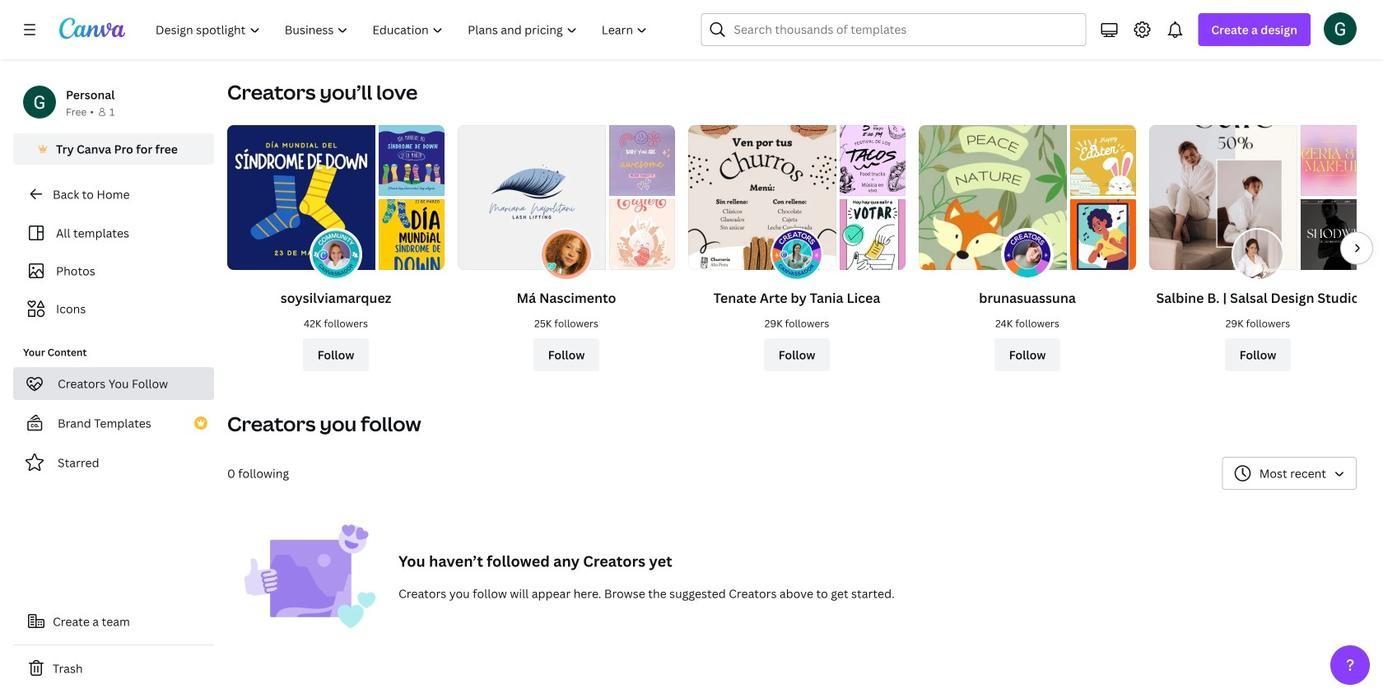 Task type: vqa. For each thing, say whether or not it's contained in the screenshot.
Find
no



Task type: describe. For each thing, give the bounding box(es) containing it.
greg robinson image
[[1324, 12, 1357, 45]]



Task type: locate. For each thing, give the bounding box(es) containing it.
None search field
[[701, 13, 1086, 46]]

top level navigation element
[[145, 13, 661, 46]]

Search search field
[[734, 14, 1075, 45]]



